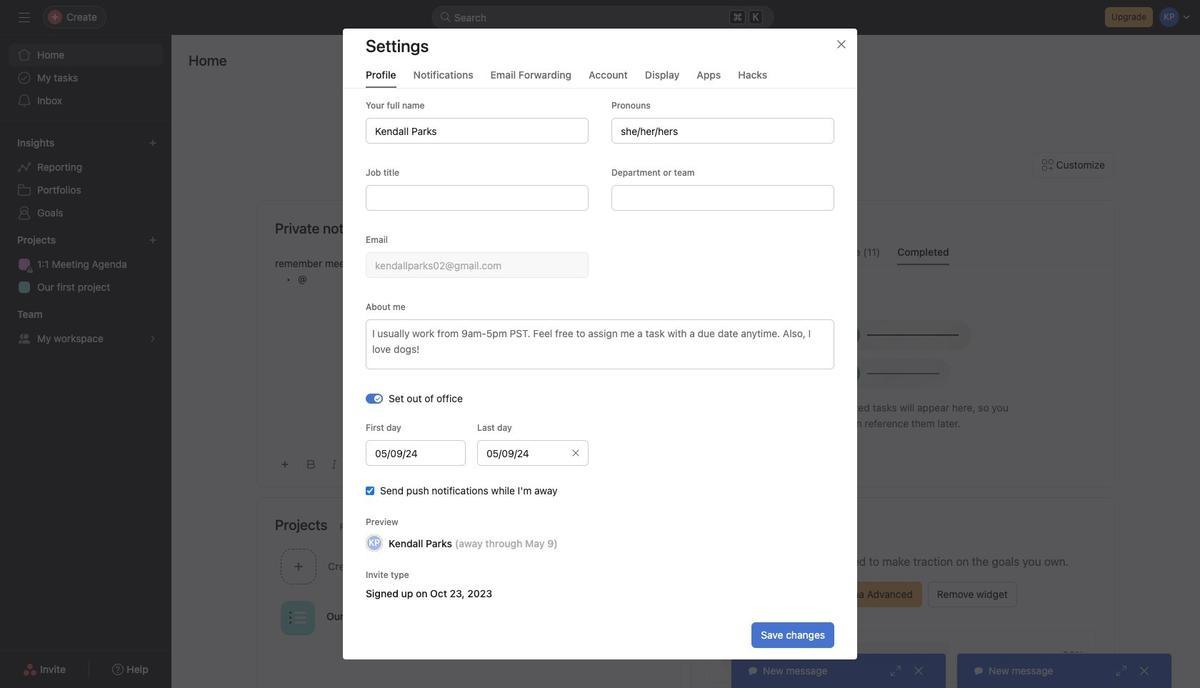 Task type: describe. For each thing, give the bounding box(es) containing it.
increase list indent image
[[490, 460, 499, 469]]

close image for expand new message icon
[[913, 665, 925, 677]]

close image
[[836, 39, 847, 50]]

decrease list indent image
[[467, 460, 476, 469]]

strikethrough image
[[376, 460, 384, 469]]

code image
[[399, 460, 407, 469]]

hide sidebar image
[[19, 11, 30, 23]]

bulleted list image
[[422, 460, 430, 469]]

expand new message image
[[890, 665, 902, 677]]

numbered list image
[[444, 460, 453, 469]]

global element
[[0, 35, 171, 121]]

close image for expand new message image
[[1139, 665, 1150, 677]]



Task type: vqa. For each thing, say whether or not it's contained in the screenshot.
Expand New message icon associated with 1st Close icon from the left
yes



Task type: locate. For each thing, give the bounding box(es) containing it.
None text field
[[366, 118, 589, 144], [612, 185, 835, 211], [366, 118, 589, 144], [612, 185, 835, 211]]

teams element
[[0, 302, 171, 353]]

close image right expand new message icon
[[913, 665, 925, 677]]

projects element
[[0, 227, 171, 302]]

1 close image from the left
[[913, 665, 925, 677]]

switch
[[366, 393, 383, 403]]

document
[[275, 256, 662, 442]]

prominent image
[[440, 11, 452, 23]]

Third-person pronouns (e.g. she/her/hers) text field
[[612, 118, 835, 144]]

expand new message image
[[1116, 665, 1128, 677]]

at mention image
[[561, 459, 572, 470]]

0 horizontal spatial close image
[[913, 665, 925, 677]]

italics image
[[330, 460, 339, 469]]

None checkbox
[[366, 487, 374, 495]]

close image right expand new message image
[[1139, 665, 1150, 677]]

close image
[[913, 665, 925, 677], [1139, 665, 1150, 677]]

insights element
[[0, 130, 171, 227]]

Optional text field
[[477, 440, 589, 466]]

link image
[[513, 460, 522, 469]]

2 close image from the left
[[1139, 665, 1150, 677]]

toolbar
[[275, 448, 662, 480]]

clear date image
[[572, 449, 580, 457]]

1 horizontal spatial close image
[[1139, 665, 1150, 677]]

I usually work from 9am-5pm PST. Feel free to assign me a task with a due date anytime. Also, I love dogs! text field
[[366, 319, 835, 369]]

list image
[[289, 609, 307, 626]]

bold image
[[307, 460, 316, 469]]

None text field
[[366, 185, 589, 211], [366, 252, 589, 278], [366, 440, 466, 466], [366, 185, 589, 211], [366, 252, 589, 278], [366, 440, 466, 466]]



